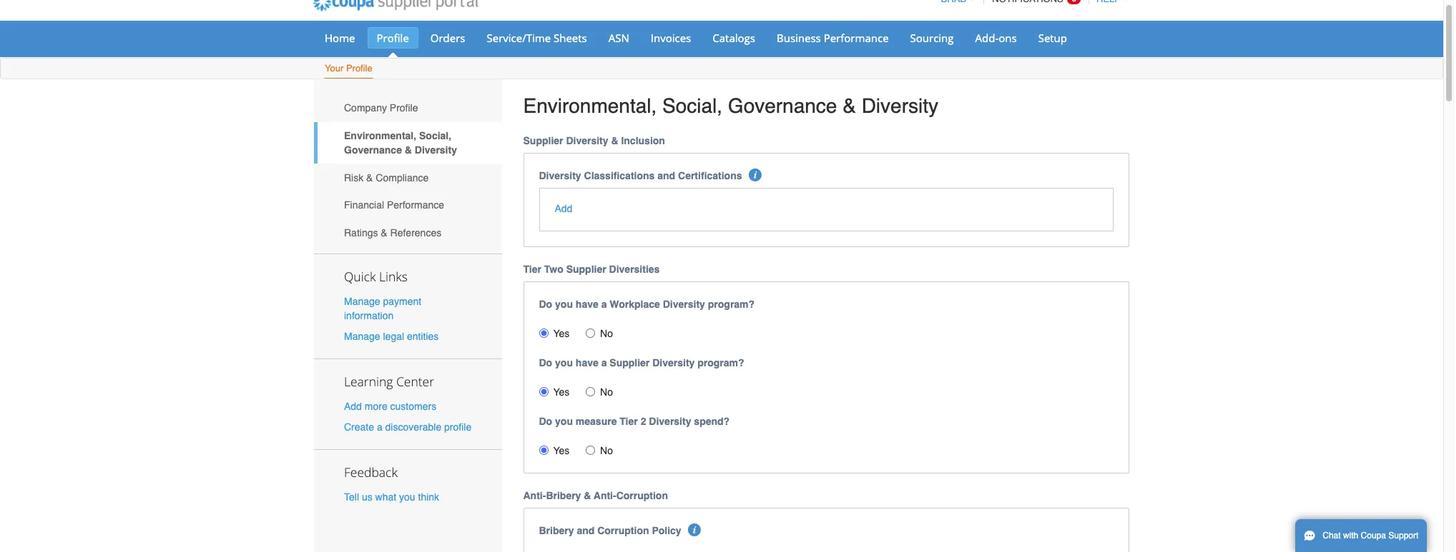 Task type: describe. For each thing, give the bounding box(es) containing it.
catalogs link
[[703, 27, 765, 49]]

your profile
[[325, 63, 372, 74]]

payment
[[383, 296, 421, 307]]

tell us what you think
[[344, 492, 439, 504]]

coupa supplier portal image
[[303, 0, 488, 21]]

manage payment information
[[344, 296, 421, 322]]

no for workplace
[[600, 328, 613, 340]]

diversities
[[609, 264, 660, 276]]

have for workplace
[[576, 299, 598, 311]]

compliance
[[376, 172, 429, 184]]

no for 2
[[600, 446, 613, 457]]

information
[[344, 310, 394, 322]]

ratings
[[344, 227, 378, 239]]

financial performance link
[[314, 192, 502, 219]]

0 horizontal spatial governance
[[344, 144, 402, 156]]

business performance link
[[767, 27, 898, 49]]

& left 'inclusion' at the top of page
[[611, 135, 618, 146]]

1 vertical spatial and
[[577, 526, 595, 537]]

service/time sheets
[[487, 31, 587, 45]]

classifications
[[584, 170, 655, 181]]

a for supplier
[[601, 358, 607, 369]]

manage legal entities
[[344, 331, 439, 343]]

2 anti- from the left
[[594, 491, 616, 502]]

0 vertical spatial corruption
[[616, 491, 668, 502]]

create a discoverable profile
[[344, 422, 472, 434]]

& right ratings
[[381, 227, 387, 239]]

program? for do you have a supplier diversity program?
[[698, 358, 744, 369]]

feedback
[[344, 464, 398, 482]]

company profile
[[344, 103, 418, 114]]

manage payment information link
[[344, 296, 421, 322]]

1 horizontal spatial and
[[657, 170, 675, 181]]

performance for financial performance
[[387, 200, 444, 211]]

& right risk
[[366, 172, 373, 184]]

do for do you have a workplace diversity program?
[[539, 299, 552, 311]]

do you have a workplace diversity program?
[[539, 299, 755, 311]]

profile for your profile
[[346, 63, 372, 74]]

invoices
[[651, 31, 691, 45]]

profile link
[[367, 27, 418, 49]]

2 vertical spatial supplier
[[610, 358, 650, 369]]

add-
[[975, 31, 999, 45]]

workplace
[[610, 299, 660, 311]]

us
[[362, 492, 372, 504]]

business performance
[[777, 31, 889, 45]]

quick links
[[344, 268, 408, 285]]

chat with coupa support
[[1323, 531, 1419, 541]]

sheets
[[554, 31, 587, 45]]

ratings & references
[[344, 227, 441, 239]]

tell us what you think button
[[344, 491, 439, 505]]

support
[[1389, 531, 1419, 541]]

anti-bribery & anti-corruption
[[523, 491, 668, 502]]

policy
[[652, 526, 681, 537]]

2 vertical spatial a
[[377, 422, 382, 434]]

risk & compliance link
[[314, 164, 502, 192]]

you inside 'button'
[[399, 492, 415, 504]]

do for do you measure tier 2 diversity spend?
[[539, 416, 552, 428]]

add-ons link
[[966, 27, 1026, 49]]

1 vertical spatial supplier
[[566, 264, 606, 276]]

what
[[375, 492, 396, 504]]

coupa
[[1361, 531, 1386, 541]]

profile inside "link"
[[377, 31, 409, 45]]

create a discoverable profile link
[[344, 422, 472, 434]]

a for workplace
[[601, 299, 607, 311]]

you for do you have a supplier diversity program?
[[555, 358, 573, 369]]

ratings & references link
[[314, 219, 502, 247]]

references
[[390, 227, 441, 239]]

environmental, inside 'environmental, social, governance & diversity'
[[344, 130, 416, 142]]

0 horizontal spatial tier
[[523, 264, 541, 276]]

diversity classifications and certifications
[[539, 170, 742, 181]]

1 horizontal spatial tier
[[620, 416, 638, 428]]

asn link
[[599, 27, 639, 49]]

center
[[396, 373, 434, 390]]

orders link
[[421, 27, 475, 49]]

add for add more customers
[[344, 401, 362, 413]]

1 vertical spatial corruption
[[597, 526, 649, 537]]

sourcing
[[910, 31, 954, 45]]

environmental, social, governance & diversity inside environmental, social, governance & diversity link
[[344, 130, 457, 156]]

manage for manage payment information
[[344, 296, 380, 307]]

asn
[[609, 31, 629, 45]]

inclusion
[[621, 135, 665, 146]]

more
[[365, 401, 387, 413]]

manage legal entities link
[[344, 331, 439, 343]]

add button
[[555, 202, 573, 216]]

& up bribery and corruption policy
[[584, 491, 591, 502]]

service/time
[[487, 31, 551, 45]]

company
[[344, 103, 387, 114]]

1 vertical spatial bribery
[[539, 526, 574, 537]]

program? for do you have a workplace diversity program?
[[708, 299, 755, 311]]

company profile link
[[314, 94, 502, 122]]



Task type: locate. For each thing, give the bounding box(es) containing it.
think
[[418, 492, 439, 504]]

tell
[[344, 492, 359, 504]]

business
[[777, 31, 821, 45]]

have up measure
[[576, 358, 598, 369]]

no down measure
[[600, 446, 613, 457]]

0 vertical spatial a
[[601, 299, 607, 311]]

your
[[325, 63, 344, 74]]

0 vertical spatial performance
[[824, 31, 889, 45]]

1 do from the top
[[539, 299, 552, 311]]

two
[[544, 264, 563, 276]]

3 yes from the top
[[553, 446, 570, 457]]

no for supplier
[[600, 387, 613, 399]]

links
[[379, 268, 408, 285]]

manage down information
[[344, 331, 380, 343]]

1 horizontal spatial environmental, social, governance & diversity
[[523, 94, 938, 117]]

0 vertical spatial environmental, social, governance & diversity
[[523, 94, 938, 117]]

tier left two
[[523, 264, 541, 276]]

do you measure tier 2 diversity spend?
[[539, 416, 730, 428]]

program?
[[708, 299, 755, 311], [698, 358, 744, 369]]

1 no from the top
[[600, 328, 613, 340]]

do for do you have a supplier diversity program?
[[539, 358, 552, 369]]

measure
[[576, 416, 617, 428]]

supplier right two
[[566, 264, 606, 276]]

add up two
[[555, 203, 573, 215]]

no
[[600, 328, 613, 340], [600, 387, 613, 399], [600, 446, 613, 457]]

social, down company profile 'link'
[[419, 130, 451, 142]]

no down workplace
[[600, 328, 613, 340]]

governance down business
[[728, 94, 837, 117]]

1 horizontal spatial performance
[[824, 31, 889, 45]]

2 do from the top
[[539, 358, 552, 369]]

diversity
[[862, 94, 938, 117], [566, 135, 608, 146], [415, 144, 457, 156], [539, 170, 581, 181], [663, 299, 705, 311], [652, 358, 695, 369], [649, 416, 691, 428]]

home
[[325, 31, 355, 45]]

chat with coupa support button
[[1295, 520, 1427, 553]]

risk & compliance
[[344, 172, 429, 184]]

2 yes from the top
[[553, 387, 570, 399]]

no up measure
[[600, 387, 613, 399]]

1 vertical spatial do
[[539, 358, 552, 369]]

0 vertical spatial profile
[[377, 31, 409, 45]]

add more customers link
[[344, 401, 436, 413]]

1 horizontal spatial governance
[[728, 94, 837, 117]]

supplier
[[523, 135, 563, 146], [566, 264, 606, 276], [610, 358, 650, 369]]

profile right your
[[346, 63, 372, 74]]

0 horizontal spatial supplier
[[523, 135, 563, 146]]

a left workplace
[[601, 299, 607, 311]]

1 vertical spatial governance
[[344, 144, 402, 156]]

financial performance
[[344, 200, 444, 211]]

certifications
[[678, 170, 742, 181]]

0 horizontal spatial and
[[577, 526, 595, 537]]

0 vertical spatial social,
[[662, 94, 722, 117]]

0 horizontal spatial anti-
[[523, 491, 546, 502]]

tier
[[523, 264, 541, 276], [620, 416, 638, 428]]

1 horizontal spatial supplier
[[566, 264, 606, 276]]

add-ons
[[975, 31, 1017, 45]]

profile
[[444, 422, 472, 434]]

1 horizontal spatial anti-
[[594, 491, 616, 502]]

1 vertical spatial performance
[[387, 200, 444, 211]]

and
[[657, 170, 675, 181], [577, 526, 595, 537]]

performance for business performance
[[824, 31, 889, 45]]

with
[[1343, 531, 1358, 541]]

supplier up do you measure tier 2 diversity spend?
[[610, 358, 650, 369]]

a up measure
[[601, 358, 607, 369]]

and down 'inclusion' at the top of page
[[657, 170, 675, 181]]

0 vertical spatial environmental,
[[523, 94, 657, 117]]

profile
[[377, 31, 409, 45], [346, 63, 372, 74], [390, 103, 418, 114]]

bribery down anti-bribery & anti-corruption at the left bottom of page
[[539, 526, 574, 537]]

0 vertical spatial no
[[600, 328, 613, 340]]

1 vertical spatial environmental,
[[344, 130, 416, 142]]

1 vertical spatial tier
[[620, 416, 638, 428]]

learning center
[[344, 373, 434, 390]]

1 anti- from the left
[[523, 491, 546, 502]]

0 horizontal spatial performance
[[387, 200, 444, 211]]

have for supplier
[[576, 358, 598, 369]]

profile inside 'link'
[[390, 103, 418, 114]]

social,
[[662, 94, 722, 117], [419, 130, 451, 142]]

create
[[344, 422, 374, 434]]

0 vertical spatial program?
[[708, 299, 755, 311]]

do you have a supplier diversity program?
[[539, 358, 744, 369]]

1 yes from the top
[[553, 328, 570, 340]]

invoices link
[[641, 27, 700, 49]]

environmental, social, governance & diversity link
[[314, 122, 502, 164]]

2 no from the top
[[600, 387, 613, 399]]

supplier diversity & inclusion
[[523, 135, 665, 146]]

you
[[555, 299, 573, 311], [555, 358, 573, 369], [555, 416, 573, 428], [399, 492, 415, 504]]

social, up 'inclusion' at the top of page
[[662, 94, 722, 117]]

your profile link
[[324, 60, 373, 79]]

2 have from the top
[[576, 358, 598, 369]]

setup link
[[1029, 27, 1076, 49]]

bribery
[[546, 491, 581, 502], [539, 526, 574, 537]]

2 horizontal spatial supplier
[[610, 358, 650, 369]]

a right create
[[377, 422, 382, 434]]

setup
[[1038, 31, 1067, 45]]

corruption left "policy"
[[597, 526, 649, 537]]

0 horizontal spatial add
[[344, 401, 362, 413]]

0 vertical spatial manage
[[344, 296, 380, 307]]

2 vertical spatial yes
[[553, 446, 570, 457]]

None radio
[[539, 329, 548, 338], [586, 329, 595, 338], [539, 388, 548, 397], [586, 388, 595, 397], [539, 329, 548, 338], [586, 329, 595, 338], [539, 388, 548, 397], [586, 388, 595, 397]]

performance
[[824, 31, 889, 45], [387, 200, 444, 211]]

1 horizontal spatial environmental,
[[523, 94, 657, 117]]

yes for do you measure tier 2 diversity spend?
[[553, 446, 570, 457]]

profile down coupa supplier portal image
[[377, 31, 409, 45]]

entities
[[407, 331, 439, 343]]

1 have from the top
[[576, 299, 598, 311]]

risk
[[344, 172, 364, 184]]

spend?
[[694, 416, 730, 428]]

2 vertical spatial profile
[[390, 103, 418, 114]]

quick
[[344, 268, 376, 285]]

customers
[[390, 401, 436, 413]]

1 manage from the top
[[344, 296, 380, 307]]

None radio
[[539, 447, 548, 456], [586, 447, 595, 456], [539, 447, 548, 456], [586, 447, 595, 456]]

corruption up "policy"
[[616, 491, 668, 502]]

0 vertical spatial have
[[576, 299, 598, 311]]

home link
[[315, 27, 364, 49]]

financial
[[344, 200, 384, 211]]

2 manage from the top
[[344, 331, 380, 343]]

environmental, up supplier diversity & inclusion in the left top of the page
[[523, 94, 657, 117]]

3 no from the top
[[600, 446, 613, 457]]

discoverable
[[385, 422, 441, 434]]

manage
[[344, 296, 380, 307], [344, 331, 380, 343]]

environmental,
[[523, 94, 657, 117], [344, 130, 416, 142]]

performance right business
[[824, 31, 889, 45]]

corruption
[[616, 491, 668, 502], [597, 526, 649, 537]]

have
[[576, 299, 598, 311], [576, 358, 598, 369]]

environmental, social, governance & diversity up compliance
[[344, 130, 457, 156]]

ons
[[999, 31, 1017, 45]]

environmental, down company profile
[[344, 130, 416, 142]]

manage for manage legal entities
[[344, 331, 380, 343]]

0 horizontal spatial environmental,
[[344, 130, 416, 142]]

additional information image
[[688, 524, 701, 537]]

legal
[[383, 331, 404, 343]]

&
[[843, 94, 856, 117], [611, 135, 618, 146], [405, 144, 412, 156], [366, 172, 373, 184], [381, 227, 387, 239], [584, 491, 591, 502]]

learning
[[344, 373, 393, 390]]

do
[[539, 299, 552, 311], [539, 358, 552, 369], [539, 416, 552, 428]]

orders
[[430, 31, 465, 45]]

bribery up bribery and corruption policy
[[546, 491, 581, 502]]

and down anti-bribery & anti-corruption at the left bottom of page
[[577, 526, 595, 537]]

0 vertical spatial governance
[[728, 94, 837, 117]]

1 vertical spatial program?
[[698, 358, 744, 369]]

performance up references
[[387, 200, 444, 211]]

0 vertical spatial and
[[657, 170, 675, 181]]

a
[[601, 299, 607, 311], [601, 358, 607, 369], [377, 422, 382, 434]]

you for do you have a workplace diversity program?
[[555, 299, 573, 311]]

tier left the 2
[[620, 416, 638, 428]]

service/time sheets link
[[477, 27, 596, 49]]

profile for company profile
[[390, 103, 418, 114]]

you for do you measure tier 2 diversity spend?
[[555, 416, 573, 428]]

0 vertical spatial supplier
[[523, 135, 563, 146]]

1 vertical spatial environmental, social, governance & diversity
[[344, 130, 457, 156]]

additional information image
[[749, 169, 762, 181]]

1 vertical spatial yes
[[553, 387, 570, 399]]

governance up "risk & compliance" on the left top of page
[[344, 144, 402, 156]]

1 vertical spatial manage
[[344, 331, 380, 343]]

1 vertical spatial a
[[601, 358, 607, 369]]

manage up information
[[344, 296, 380, 307]]

navigation
[[935, 0, 1129, 13]]

manage inside manage payment information
[[344, 296, 380, 307]]

add up create
[[344, 401, 362, 413]]

0 vertical spatial yes
[[553, 328, 570, 340]]

0 vertical spatial bribery
[[546, 491, 581, 502]]

1 vertical spatial no
[[600, 387, 613, 399]]

3 do from the top
[[539, 416, 552, 428]]

0 horizontal spatial social,
[[419, 130, 451, 142]]

2 vertical spatial do
[[539, 416, 552, 428]]

bribery and corruption policy
[[539, 526, 681, 537]]

0 vertical spatial add
[[555, 203, 573, 215]]

tier two supplier diversities
[[523, 264, 660, 276]]

1 vertical spatial add
[[344, 401, 362, 413]]

yes for do you have a workplace diversity program?
[[553, 328, 570, 340]]

1 vertical spatial profile
[[346, 63, 372, 74]]

add for add
[[555, 203, 573, 215]]

0 vertical spatial do
[[539, 299, 552, 311]]

chat
[[1323, 531, 1341, 541]]

1 horizontal spatial social,
[[662, 94, 722, 117]]

have down "tier two supplier diversities"
[[576, 299, 598, 311]]

sourcing link
[[901, 27, 963, 49]]

1 vertical spatial have
[[576, 358, 598, 369]]

anti-
[[523, 491, 546, 502], [594, 491, 616, 502]]

yes for do you have a supplier diversity program?
[[553, 387, 570, 399]]

& down business performance
[[843, 94, 856, 117]]

add
[[555, 203, 573, 215], [344, 401, 362, 413]]

0 vertical spatial tier
[[523, 264, 541, 276]]

governance
[[728, 94, 837, 117], [344, 144, 402, 156]]

add more customers
[[344, 401, 436, 413]]

& up the risk & compliance link
[[405, 144, 412, 156]]

2
[[641, 416, 646, 428]]

catalogs
[[713, 31, 755, 45]]

supplier up add button
[[523, 135, 563, 146]]

1 horizontal spatial add
[[555, 203, 573, 215]]

profile up environmental, social, governance & diversity link
[[390, 103, 418, 114]]

1 vertical spatial social,
[[419, 130, 451, 142]]

0 horizontal spatial environmental, social, governance & diversity
[[344, 130, 457, 156]]

2 vertical spatial no
[[600, 446, 613, 457]]

diversity inside 'environmental, social, governance & diversity'
[[415, 144, 457, 156]]

environmental, social, governance & diversity down the catalogs at the top
[[523, 94, 938, 117]]



Task type: vqa. For each thing, say whether or not it's contained in the screenshot.
T& image
no



